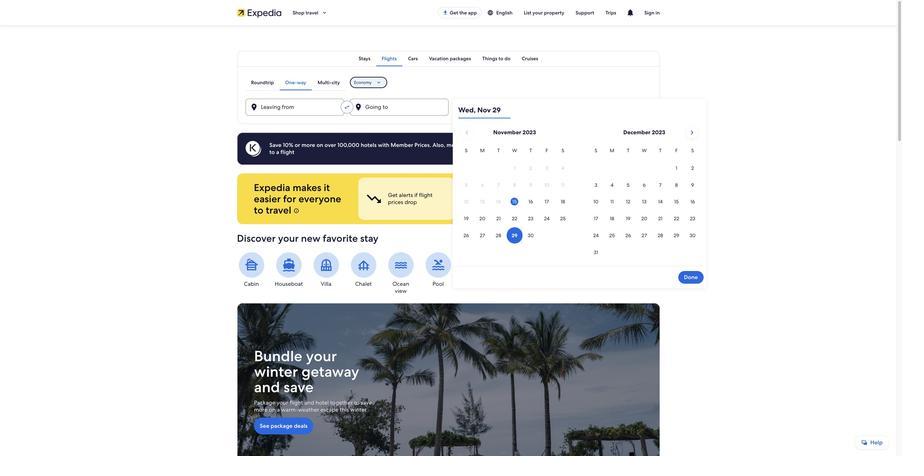 Task type: locate. For each thing, give the bounding box(es) containing it.
get the app
[[450, 10, 477, 16]]

0 vertical spatial 17 button
[[539, 194, 555, 210]]

and up the package
[[254, 378, 280, 397]]

1 horizontal spatial 21
[[659, 216, 663, 222]]

your inside list your property link
[[533, 10, 543, 16]]

18 left one at the top right
[[561, 199, 565, 205]]

f inside november 2023 element
[[546, 147, 548, 154]]

0 vertical spatial 25 button
[[555, 211, 571, 227]]

0 vertical spatial and
[[634, 191, 643, 199]]

1 vertical spatial and
[[254, 378, 280, 397]]

0 vertical spatial 24 button
[[539, 211, 555, 227]]

2 15 button from the left
[[669, 194, 685, 210]]

30
[[528, 232, 534, 239], [690, 232, 696, 239]]

bundle inside bundle your winter getaway and save package your flight and hotel together to save more on a warm-weather escape this winter.
[[254, 347, 302, 366]]

and down 6
[[634, 191, 643, 199]]

30 inside december 2023 element
[[690, 232, 696, 239]]

1 horizontal spatial 28
[[658, 232, 663, 239]]

19 inside november 2023 element
[[464, 216, 469, 222]]

1 horizontal spatial 20
[[642, 216, 648, 222]]

ocean
[[393, 280, 409, 288]]

0 horizontal spatial 17
[[545, 199, 549, 205]]

hotels
[[361, 141, 377, 149]]

alerts
[[399, 191, 413, 199]]

save inside bundle flight + hotel to save
[[489, 198, 500, 206]]

nov inside wed, nov 29 button
[[478, 105, 491, 115]]

travel left xsmall icon
[[266, 204, 291, 216]]

hotel inside save 10% or more on over 100,000 hotels with member prices. also, members save up to 30% when you add a hotel to a flight
[[556, 141, 569, 149]]

16 button down 9 button
[[685, 194, 701, 210]]

1 2023 from the left
[[523, 129, 536, 136]]

4 s from the left
[[692, 147, 694, 154]]

1 horizontal spatial 17 button
[[588, 211, 604, 227]]

package
[[271, 422, 293, 430]]

19
[[464, 216, 469, 222], [626, 216, 631, 222]]

w
[[512, 147, 517, 154], [642, 147, 647, 154]]

w inside december 2023 element
[[642, 147, 647, 154]]

travel left trailing image
[[306, 10, 319, 16]]

2 20 from the left
[[642, 216, 648, 222]]

2 horizontal spatial 29
[[674, 232, 680, 239]]

0 horizontal spatial 30 button
[[523, 227, 539, 244]]

28
[[496, 232, 502, 239], [658, 232, 663, 239]]

december 2023
[[624, 129, 666, 136]]

1 horizontal spatial 22
[[674, 216, 680, 222]]

1 w from the left
[[512, 147, 517, 154]]

1 vertical spatial bundle
[[254, 347, 302, 366]]

18 down "11"
[[610, 216, 615, 222]]

flight up deals
[[290, 399, 303, 407]]

26 button
[[459, 227, 475, 244], [620, 227, 637, 244]]

0 vertical spatial bundle
[[489, 191, 507, 199]]

0 horizontal spatial 21 button
[[491, 211, 507, 227]]

save right this
[[361, 399, 372, 407]]

0 horizontal spatial 22 button
[[507, 211, 523, 227]]

save up warm-
[[284, 378, 314, 397]]

more inside bundle your winter getaway and save package your flight and hotel together to save more on a warm-weather escape this winter.
[[254, 406, 267, 414]]

2 30 from the left
[[690, 232, 696, 239]]

0 horizontal spatial 28
[[496, 232, 502, 239]]

1 vertical spatial 18
[[610, 216, 615, 222]]

1 horizontal spatial 30 button
[[685, 227, 701, 244]]

24 button up '31' button
[[588, 227, 604, 244]]

1 vertical spatial hotel
[[528, 191, 541, 199]]

22 down "today" element
[[512, 216, 518, 222]]

a left 10%
[[276, 148, 279, 156]]

1 21 from the left
[[497, 216, 501, 222]]

0 horizontal spatial 16 button
[[523, 194, 539, 210]]

1 horizontal spatial 29
[[493, 105, 501, 115]]

19 for 2nd "19" button from left
[[626, 216, 631, 222]]

flight left or
[[281, 148, 295, 156]]

0 horizontal spatial 25
[[561, 216, 566, 222]]

2 16 from the left
[[691, 199, 695, 205]]

22 button down "today" element
[[507, 211, 523, 227]]

get the app link
[[438, 7, 482, 18]]

21
[[497, 216, 501, 222], [659, 216, 663, 222]]

get right download the app button image
[[450, 10, 458, 16]]

bundle inside bundle flight + hotel to save
[[489, 191, 507, 199]]

21 button down bundle flight + hotel to save on the right top
[[491, 211, 507, 227]]

2 vertical spatial and
[[304, 399, 314, 407]]

1 vertical spatial 25 button
[[604, 227, 620, 244]]

support
[[576, 10, 595, 16]]

1 19 button from the left
[[459, 211, 475, 227]]

get for get alerts if flight prices drop
[[388, 191, 398, 199]]

1 vertical spatial more
[[254, 406, 267, 414]]

2 horizontal spatial and
[[634, 191, 643, 199]]

and
[[634, 191, 643, 199], [254, 378, 280, 397], [304, 399, 314, 407]]

0 horizontal spatial 17 button
[[539, 194, 555, 210]]

more right or
[[302, 141, 315, 149]]

stay
[[360, 232, 379, 245]]

19 inside december 2023 element
[[626, 216, 631, 222]]

1 vertical spatial get
[[388, 191, 398, 199]]

8 button
[[669, 177, 685, 193]]

24 button down bundle flight + hotel to save on the right top
[[539, 211, 555, 227]]

23 down 9 button
[[690, 216, 696, 222]]

0 horizontal spatial 24
[[544, 216, 550, 222]]

s right add
[[562, 147, 565, 154]]

0 horizontal spatial on
[[269, 406, 276, 414]]

today element
[[511, 198, 519, 206]]

0 horizontal spatial 23
[[528, 216, 534, 222]]

more
[[302, 141, 315, 149], [254, 406, 267, 414]]

on left warm-
[[269, 406, 276, 414]]

21 down bundle flight + hotel to save on the right top
[[497, 216, 501, 222]]

2 26 from the left
[[626, 232, 631, 239]]

13
[[642, 199, 647, 205]]

makes
[[293, 181, 322, 194]]

your
[[533, 10, 543, 16], [278, 232, 299, 245], [306, 347, 337, 366], [277, 399, 288, 407]]

29 inside nov 29 button
[[480, 106, 487, 114]]

get left alerts
[[388, 191, 398, 199]]

xsmall image
[[294, 208, 299, 214]]

list your property link
[[519, 6, 570, 19]]

1 horizontal spatial hotel
[[528, 191, 541, 199]]

nov 29 button
[[453, 99, 532, 116]]

your for list
[[533, 10, 543, 16]]

travel inside dropdown button
[[306, 10, 319, 16]]

0 horizontal spatial 18
[[561, 199, 565, 205]]

to inside bundle your winter getaway and save package your flight and hotel together to save more on a warm-weather escape this winter.
[[354, 399, 359, 407]]

18 button left one at the top right
[[555, 194, 571, 210]]

t down december
[[627, 147, 630, 154]]

english button
[[482, 6, 519, 19]]

s up 2
[[692, 147, 694, 154]]

27 inside december 2023 element
[[642, 232, 647, 239]]

23 down bundle flight + hotel to save on the right top
[[528, 216, 534, 222]]

16 right +
[[529, 199, 533, 205]]

1 horizontal spatial on
[[317, 141, 323, 149]]

2 m from the left
[[610, 147, 615, 154]]

1 27 from the left
[[480, 232, 485, 239]]

expedia logo image
[[237, 8, 282, 18]]

1 horizontal spatial m
[[610, 147, 615, 154]]

sign in button
[[639, 4, 666, 21]]

2023 right december
[[652, 129, 666, 136]]

1 26 button from the left
[[459, 227, 475, 244]]

2 21 from the left
[[659, 216, 663, 222]]

1 horizontal spatial f
[[676, 147, 678, 154]]

0 horizontal spatial 15 button
[[507, 194, 523, 210]]

2 22 from the left
[[674, 216, 680, 222]]

hotel left the together
[[316, 399, 329, 407]]

more inside save 10% or more on over 100,000 hotels with member prices. also, members save up to 30% when you add a hotel to a flight
[[302, 141, 315, 149]]

travel sale activities deals image
[[237, 303, 660, 456]]

1 23 button from the left
[[523, 211, 539, 227]]

download the app button image
[[443, 10, 449, 16]]

list your property
[[524, 10, 565, 16]]

key
[[602, 198, 611, 206]]

0 horizontal spatial bundle
[[254, 347, 302, 366]]

1 horizontal spatial 21 button
[[653, 211, 669, 227]]

shop travel button
[[287, 4, 333, 21]]

t
[[497, 147, 500, 154], [530, 147, 532, 154], [627, 147, 630, 154], [659, 147, 662, 154]]

vacation packages
[[429, 55, 471, 62]]

1 horizontal spatial 27
[[642, 232, 647, 239]]

see package deals link
[[254, 418, 313, 435]]

0 vertical spatial more
[[302, 141, 315, 149]]

0 horizontal spatial 24 button
[[539, 211, 555, 227]]

1 horizontal spatial and
[[304, 399, 314, 407]]

17 down one at the top right
[[594, 216, 598, 222]]

22 button up 29 button
[[669, 211, 685, 227]]

20
[[480, 216, 486, 222], [642, 216, 648, 222]]

16 button inside november 2023 element
[[523, 194, 539, 210]]

hotel right +
[[528, 191, 541, 199]]

1 horizontal spatial more
[[302, 141, 315, 149]]

1 23 from the left
[[528, 216, 534, 222]]

1 30 button from the left
[[523, 227, 539, 244]]

1 horizontal spatial 24
[[594, 232, 599, 239]]

1 horizontal spatial 19
[[626, 216, 631, 222]]

package
[[254, 399, 275, 407]]

s up 3 button
[[595, 147, 598, 154]]

15 inside "today" element
[[513, 199, 517, 205]]

warm-
[[281, 406, 298, 414]]

november 2023 element
[[459, 147, 571, 244]]

1 horizontal spatial 16
[[691, 199, 695, 205]]

17 button down one at the top right
[[588, 211, 604, 227]]

2 20 button from the left
[[637, 211, 653, 227]]

to left do
[[499, 55, 504, 62]]

2 w from the left
[[642, 147, 647, 154]]

23 button down bundle flight + hotel to save on the right top
[[523, 211, 539, 227]]

t right when
[[530, 147, 532, 154]]

0 horizontal spatial 22
[[512, 216, 518, 222]]

1 horizontal spatial w
[[642, 147, 647, 154]]

19 for second "19" button from the right
[[464, 216, 469, 222]]

flight
[[281, 148, 295, 156], [419, 191, 433, 199], [508, 191, 522, 199], [290, 399, 303, 407]]

1 horizontal spatial 23
[[690, 216, 696, 222]]

your for discover
[[278, 232, 299, 245]]

save left "today" element
[[489, 198, 500, 206]]

23 for 1st 23 button
[[528, 216, 534, 222]]

1 m from the left
[[480, 147, 485, 154]]

sign in
[[645, 10, 660, 16]]

cars
[[408, 55, 418, 62]]

4
[[611, 182, 614, 188]]

1 30 from the left
[[528, 232, 534, 239]]

you
[[529, 141, 539, 149]]

to down the expedia
[[254, 204, 264, 216]]

bundle for flight
[[489, 191, 507, 199]]

0 horizontal spatial 29
[[480, 106, 487, 114]]

airline
[[602, 191, 618, 199]]

expedia makes it easier for everyone to travel
[[254, 181, 341, 216]]

1 16 from the left
[[529, 199, 533, 205]]

it
[[324, 181, 330, 194]]

bundle your winter getaway and save package your flight and hotel together to save more on a warm-weather escape this winter.
[[254, 347, 372, 414]]

15 right 14 button
[[675, 199, 679, 205]]

0 horizontal spatial 21
[[497, 216, 501, 222]]

22 up 29 button
[[674, 216, 680, 222]]

0 horizontal spatial 30
[[528, 232, 534, 239]]

2 23 from the left
[[690, 216, 696, 222]]

20 button
[[475, 211, 491, 227], [637, 211, 653, 227]]

november 2023
[[494, 129, 536, 136]]

16 down 9 button
[[691, 199, 695, 205]]

multi-
[[318, 79, 332, 86]]

3 s from the left
[[595, 147, 598, 154]]

0 horizontal spatial 26 button
[[459, 227, 475, 244]]

in
[[656, 10, 660, 16]]

8
[[676, 182, 678, 188]]

1 horizontal spatial 30
[[690, 232, 696, 239]]

1 22 from the left
[[512, 216, 518, 222]]

on
[[317, 141, 323, 149], [269, 406, 276, 414]]

tab list containing roundtrip
[[246, 75, 346, 90]]

0 horizontal spatial 27
[[480, 232, 485, 239]]

m up 4
[[610, 147, 615, 154]]

2 28 from the left
[[658, 232, 663, 239]]

w down december 2023
[[642, 147, 647, 154]]

1 16 button from the left
[[523, 194, 539, 210]]

1 horizontal spatial 19 button
[[620, 211, 637, 227]]

houseboat button
[[274, 252, 303, 288]]

1 horizontal spatial 20 button
[[637, 211, 653, 227]]

1 horizontal spatial 26 button
[[620, 227, 637, 244]]

16 button right "today" element
[[523, 194, 539, 210]]

2 horizontal spatial hotel
[[556, 141, 569, 149]]

new
[[301, 232, 321, 245]]

0 horizontal spatial m
[[480, 147, 485, 154]]

0 vertical spatial 18 button
[[555, 194, 571, 210]]

25 button
[[555, 211, 571, 227], [604, 227, 620, 244]]

w right 30%
[[512, 147, 517, 154]]

things to do
[[483, 55, 511, 62]]

1 27 button from the left
[[475, 227, 491, 244]]

1 horizontal spatial bundle
[[489, 191, 507, 199]]

one
[[589, 198, 600, 206]]

0 vertical spatial get
[[450, 10, 458, 16]]

17 button right +
[[539, 194, 555, 210]]

2 19 from the left
[[626, 216, 631, 222]]

0 horizontal spatial 23 button
[[523, 211, 539, 227]]

hotel inside bundle flight + hotel to save
[[528, 191, 541, 199]]

21 button down 14 button
[[653, 211, 669, 227]]

0 horizontal spatial 18 button
[[555, 194, 571, 210]]

21 inside december 2023 element
[[659, 216, 663, 222]]

1 horizontal spatial 25
[[610, 232, 615, 239]]

0 horizontal spatial 15
[[513, 199, 517, 205]]

1 vertical spatial 24 button
[[588, 227, 604, 244]]

application containing november 2023
[[459, 124, 701, 261]]

f inside december 2023 element
[[676, 147, 678, 154]]

0 vertical spatial 18
[[561, 199, 565, 205]]

1 horizontal spatial 18
[[610, 216, 615, 222]]

17 inside december 2023 element
[[594, 216, 598, 222]]

0 vertical spatial tab list
[[237, 51, 660, 66]]

18 inside december 2023 element
[[610, 216, 615, 222]]

on left over
[[317, 141, 323, 149]]

2023 up the you
[[523, 129, 536, 136]]

21 inside november 2023 element
[[497, 216, 501, 222]]

15 left +
[[513, 199, 517, 205]]

hotel inside bundle your winter getaway and save package your flight and hotel together to save more on a warm-weather escape this winter.
[[316, 399, 329, 407]]

2 f from the left
[[676, 147, 678, 154]]

24 button inside november 2023 element
[[539, 211, 555, 227]]

24
[[544, 216, 550, 222], [594, 232, 599, 239]]

ocean view
[[393, 280, 409, 295]]

29 inside 29 button
[[674, 232, 680, 239]]

more up see
[[254, 406, 267, 414]]

0 horizontal spatial w
[[512, 147, 517, 154]]

29
[[493, 105, 501, 115], [480, 106, 487, 114], [674, 232, 680, 239]]

save left "up"
[[473, 141, 484, 149]]

get inside get alerts if flight prices drop
[[388, 191, 398, 199]]

1 19 from the left
[[464, 216, 469, 222]]

1 horizontal spatial get
[[450, 10, 458, 16]]

everyone
[[299, 193, 341, 205]]

t left 30%
[[497, 147, 500, 154]]

2
[[692, 165, 694, 171]]

2023 for december 2023
[[652, 129, 666, 136]]

stays
[[359, 55, 371, 62]]

a inside bundle your winter getaway and save package your flight and hotel together to save more on a warm-weather escape this winter.
[[277, 406, 280, 414]]

15 button right 14
[[669, 194, 685, 210]]

bundle for your
[[254, 347, 302, 366]]

0 vertical spatial 24
[[544, 216, 550, 222]]

houseboat
[[275, 280, 303, 288]]

1 horizontal spatial 27 button
[[637, 227, 653, 244]]

f right the you
[[546, 147, 548, 154]]

0 vertical spatial 17
[[545, 199, 549, 205]]

1 28 button from the left
[[491, 227, 507, 244]]

7 button
[[653, 177, 669, 193]]

0 vertical spatial travel
[[306, 10, 319, 16]]

discover your new favorite stay
[[237, 232, 379, 245]]

city
[[332, 79, 340, 86]]

flight left +
[[508, 191, 522, 199]]

m
[[480, 147, 485, 154], [610, 147, 615, 154]]

0 horizontal spatial more
[[254, 406, 267, 414]]

application
[[459, 124, 701, 261]]

18 button down 11 button
[[604, 211, 620, 227]]

1 horizontal spatial 18 button
[[604, 211, 620, 227]]

1 horizontal spatial 23 button
[[685, 211, 701, 227]]

0 horizontal spatial 19 button
[[459, 211, 475, 227]]

17 button
[[539, 194, 555, 210], [588, 211, 604, 227]]

f up 1 button
[[676, 147, 678, 154]]

stays link
[[353, 51, 376, 66]]

see package deals
[[260, 422, 308, 430]]

0 horizontal spatial 2023
[[523, 129, 536, 136]]

0 horizontal spatial 16
[[529, 199, 533, 205]]

tab list
[[237, 51, 660, 66], [246, 75, 346, 90]]

1 28 from the left
[[496, 232, 502, 239]]

2 15 from the left
[[675, 199, 679, 205]]

to right this
[[354, 399, 359, 407]]

your for bundle
[[306, 347, 337, 366]]

villa
[[321, 280, 332, 288]]

1 vertical spatial 17 button
[[588, 211, 604, 227]]

flight right if at top
[[419, 191, 433, 199]]

2 2023 from the left
[[652, 129, 666, 136]]

24 up 31
[[594, 232, 599, 239]]

30 button
[[523, 227, 539, 244], [685, 227, 701, 244]]

1 horizontal spatial 26
[[626, 232, 631, 239]]

1 horizontal spatial 2023
[[652, 129, 666, 136]]

to
[[499, 55, 504, 62], [494, 141, 499, 149], [270, 148, 275, 156], [542, 191, 548, 199], [254, 204, 264, 216], [354, 399, 359, 407]]

s down 'previous month' image
[[465, 147, 468, 154]]

winter
[[254, 362, 298, 382]]

0 horizontal spatial f
[[546, 147, 548, 154]]

w inside november 2023 element
[[512, 147, 517, 154]]

26
[[464, 232, 469, 239], [626, 232, 631, 239]]

22
[[512, 216, 518, 222], [674, 216, 680, 222]]

1 f from the left
[[546, 147, 548, 154]]

and inside earn airline miles and one key rewards
[[634, 191, 643, 199]]

2 22 button from the left
[[669, 211, 685, 227]]

cruises
[[522, 55, 538, 62]]

12 button
[[620, 194, 637, 210]]

1 vertical spatial 24
[[594, 232, 599, 239]]

17 right +
[[545, 199, 549, 205]]

0 horizontal spatial 20 button
[[475, 211, 491, 227]]

deals
[[294, 422, 308, 430]]

16 inside november 2023 element
[[529, 199, 533, 205]]

1 26 from the left
[[464, 232, 469, 239]]

16 inside december 2023 element
[[691, 199, 695, 205]]

2 27 button from the left
[[637, 227, 653, 244]]

1 horizontal spatial 24 button
[[588, 227, 604, 244]]

and right warm-
[[304, 399, 314, 407]]

24 down bundle flight + hotel to save on the right top
[[544, 216, 550, 222]]

1 vertical spatial travel
[[266, 204, 291, 216]]

27 inside november 2023 element
[[480, 232, 485, 239]]

15 button left +
[[507, 194, 523, 210]]

flight inside save 10% or more on over 100,000 hotels with member prices. also, members save up to 30% when you add a hotel to a flight
[[281, 148, 295, 156]]

1 vertical spatial tab list
[[246, 75, 346, 90]]

previous month image
[[463, 128, 471, 137]]

to right +
[[542, 191, 548, 199]]

m left "up"
[[480, 147, 485, 154]]

see
[[260, 422, 269, 430]]

1 15 from the left
[[513, 199, 517, 205]]

hotel right add
[[556, 141, 569, 149]]

a left warm-
[[277, 406, 280, 414]]

t down december 2023
[[659, 147, 662, 154]]

2 27 from the left
[[642, 232, 647, 239]]

21 down 14
[[659, 216, 663, 222]]

23 button up 29 button
[[685, 211, 701, 227]]

0 vertical spatial 25
[[561, 216, 566, 222]]

s
[[465, 147, 468, 154], [562, 147, 565, 154], [595, 147, 598, 154], [692, 147, 694, 154]]

one-way link
[[280, 75, 312, 90]]

0 horizontal spatial hotel
[[316, 399, 329, 407]]



Task type: vqa. For each thing, say whether or not it's contained in the screenshot.


Task type: describe. For each thing, give the bounding box(es) containing it.
escape
[[320, 406, 339, 414]]

to inside things to do link
[[499, 55, 504, 62]]

m for november 2023
[[480, 147, 485, 154]]

november
[[494, 129, 522, 136]]

villa button
[[312, 252, 341, 288]]

or
[[295, 141, 300, 149]]

1 20 from the left
[[480, 216, 486, 222]]

1 vertical spatial 18 button
[[604, 211, 620, 227]]

10 button
[[588, 194, 604, 210]]

26 inside november 2023 element
[[464, 232, 469, 239]]

28 inside december 2023 element
[[658, 232, 663, 239]]

expedia
[[254, 181, 290, 194]]

save inside save 10% or more on over 100,000 hotels with member prices. also, members save up to 30% when you add a hotel to a flight
[[473, 141, 484, 149]]

winter.
[[350, 406, 368, 414]]

2023 for november 2023
[[523, 129, 536, 136]]

bundle flight + hotel to save
[[489, 191, 548, 206]]

1 horizontal spatial 25 button
[[604, 227, 620, 244]]

wed,
[[459, 105, 476, 115]]

17 button inside november 2023 element
[[539, 194, 555, 210]]

2 t from the left
[[530, 147, 532, 154]]

to left 10%
[[270, 148, 275, 156]]

30 inside november 2023 element
[[528, 232, 534, 239]]

14 button
[[653, 194, 669, 210]]

24 inside november 2023 element
[[544, 216, 550, 222]]

31
[[594, 249, 599, 256]]

flights link
[[376, 51, 403, 66]]

2 button
[[685, 160, 701, 176]]

4 t from the left
[[659, 147, 662, 154]]

app
[[468, 10, 477, 16]]

0 horizontal spatial and
[[254, 378, 280, 397]]

travel inside expedia makes it easier for everyone to travel
[[266, 204, 291, 216]]

vacation
[[429, 55, 449, 62]]

1 22 button from the left
[[507, 211, 523, 227]]

28 inside november 2023 element
[[496, 232, 502, 239]]

one-way
[[285, 79, 306, 86]]

17 button inside december 2023 element
[[588, 211, 604, 227]]

cabin
[[244, 280, 259, 288]]

2 19 button from the left
[[620, 211, 637, 227]]

1 t from the left
[[497, 147, 500, 154]]

25 inside november 2023 element
[[561, 216, 566, 222]]

10
[[594, 199, 599, 205]]

to inside expedia makes it easier for everyone to travel
[[254, 204, 264, 216]]

done button
[[679, 271, 704, 284]]

way
[[297, 79, 306, 86]]

9
[[692, 182, 694, 188]]

1 21 button from the left
[[491, 211, 507, 227]]

for
[[283, 193, 296, 205]]

0 horizontal spatial 25 button
[[555, 211, 571, 227]]

earn
[[589, 191, 601, 199]]

25 inside december 2023 element
[[610, 232, 615, 239]]

property
[[544, 10, 565, 16]]

on inside bundle your winter getaway and save package your flight and hotel together to save more on a warm-weather escape this winter.
[[269, 406, 276, 414]]

wed, nov 29 button
[[459, 102, 511, 118]]

when
[[513, 141, 528, 149]]

roundtrip link
[[246, 75, 280, 90]]

18 inside november 2023 element
[[561, 199, 565, 205]]

things
[[483, 55, 498, 62]]

get alerts if flight prices drop
[[388, 191, 433, 206]]

swap origin and destination values image
[[344, 104, 350, 110]]

16 for 16 "button" in november 2023 element
[[529, 199, 533, 205]]

flight inside bundle flight + hotel to save
[[508, 191, 522, 199]]

21 for second 21 button from right
[[497, 216, 501, 222]]

flight inside get alerts if flight prices drop
[[419, 191, 433, 199]]

prices
[[388, 198, 403, 206]]

vacation packages link
[[424, 51, 477, 66]]

26 inside december 2023 element
[[626, 232, 631, 239]]

save
[[270, 141, 282, 149]]

earn airline miles and one key rewards
[[589, 191, 643, 206]]

22 inside november 2023 element
[[512, 216, 518, 222]]

18 button inside november 2023 element
[[555, 194, 571, 210]]

3 t from the left
[[627, 147, 630, 154]]

list
[[524, 10, 532, 16]]

a right add
[[552, 141, 555, 149]]

15 inside december 2023 element
[[675, 199, 679, 205]]

1 out of 3 element
[[358, 178, 455, 220]]

december 2023 element
[[588, 147, 701, 261]]

trips link
[[600, 6, 622, 19]]

small image
[[487, 10, 494, 16]]

2 26 button from the left
[[620, 227, 637, 244]]

24 inside december 2023 element
[[594, 232, 599, 239]]

2 16 button from the left
[[685, 194, 701, 210]]

22 inside december 2023 element
[[674, 216, 680, 222]]

to right "up"
[[494, 141, 499, 149]]

easier
[[254, 193, 281, 205]]

this
[[340, 406, 349, 414]]

23 for 1st 23 button from right
[[690, 216, 696, 222]]

1 s from the left
[[465, 147, 468, 154]]

cars link
[[403, 51, 424, 66]]

11
[[611, 199, 614, 205]]

view
[[395, 287, 407, 295]]

getaway
[[301, 362, 359, 382]]

communication center icon image
[[626, 8, 635, 17]]

save 10% or more on over 100,000 hotels with member prices. also, members save up to 30% when you add a hotel to a flight
[[270, 141, 569, 156]]

10%
[[283, 141, 293, 149]]

2 28 button from the left
[[653, 227, 669, 244]]

tab list containing stays
[[237, 51, 660, 66]]

f for december 2023
[[676, 147, 678, 154]]

3 button
[[588, 177, 604, 193]]

next month image
[[688, 128, 697, 137]]

one-
[[285, 79, 297, 86]]

members
[[447, 141, 471, 149]]

5
[[627, 182, 630, 188]]

1 15 button from the left
[[507, 194, 523, 210]]

2 21 button from the left
[[653, 211, 669, 227]]

to inside bundle flight + hotel to save
[[542, 191, 548, 199]]

multi-city link
[[312, 75, 346, 90]]

30%
[[501, 141, 512, 149]]

m for december 2023
[[610, 147, 615, 154]]

11 button
[[604, 194, 620, 210]]

pool
[[433, 280, 444, 288]]

drop
[[405, 198, 417, 206]]

application inside bundle your winter getaway and save main content
[[459, 124, 701, 261]]

2 s from the left
[[562, 147, 565, 154]]

rewards
[[613, 198, 633, 206]]

w for november
[[512, 147, 517, 154]]

4 button
[[604, 177, 620, 193]]

economy button
[[350, 77, 387, 88]]

2 30 button from the left
[[685, 227, 701, 244]]

31 button
[[588, 244, 604, 260]]

1 20 button from the left
[[475, 211, 491, 227]]

5 button
[[620, 177, 637, 193]]

16 for 1st 16 "button" from the right
[[691, 199, 695, 205]]

3 out of 3 element
[[560, 178, 656, 220]]

2 23 button from the left
[[685, 211, 701, 227]]

21 for 2nd 21 button
[[659, 216, 663, 222]]

on inside save 10% or more on over 100,000 hotels with member prices. also, members save up to 30% when you add a hotel to a flight
[[317, 141, 323, 149]]

the
[[460, 10, 467, 16]]

favorite
[[323, 232, 358, 245]]

trailing image
[[321, 10, 328, 16]]

2 out of 3 element
[[459, 178, 555, 220]]

29 inside wed, nov 29 button
[[493, 105, 501, 115]]

nov inside nov 29 button
[[468, 106, 479, 114]]

things to do link
[[477, 51, 517, 66]]

get for get the app
[[450, 10, 458, 16]]

add
[[540, 141, 550, 149]]

1 button
[[669, 160, 685, 176]]

done
[[684, 273, 698, 281]]

w for december
[[642, 147, 647, 154]]

f for november 2023
[[546, 147, 548, 154]]

bundle your winter getaway and save main content
[[0, 25, 897, 456]]

packages
[[450, 55, 471, 62]]

14
[[658, 199, 663, 205]]

over
[[325, 141, 336, 149]]

flight inside bundle your winter getaway and save package your flight and hotel together to save more on a warm-weather escape this winter.
[[290, 399, 303, 407]]

member
[[391, 141, 413, 149]]

up
[[485, 141, 492, 149]]

17 inside november 2023 element
[[545, 199, 549, 205]]

roundtrip
[[251, 79, 274, 86]]



